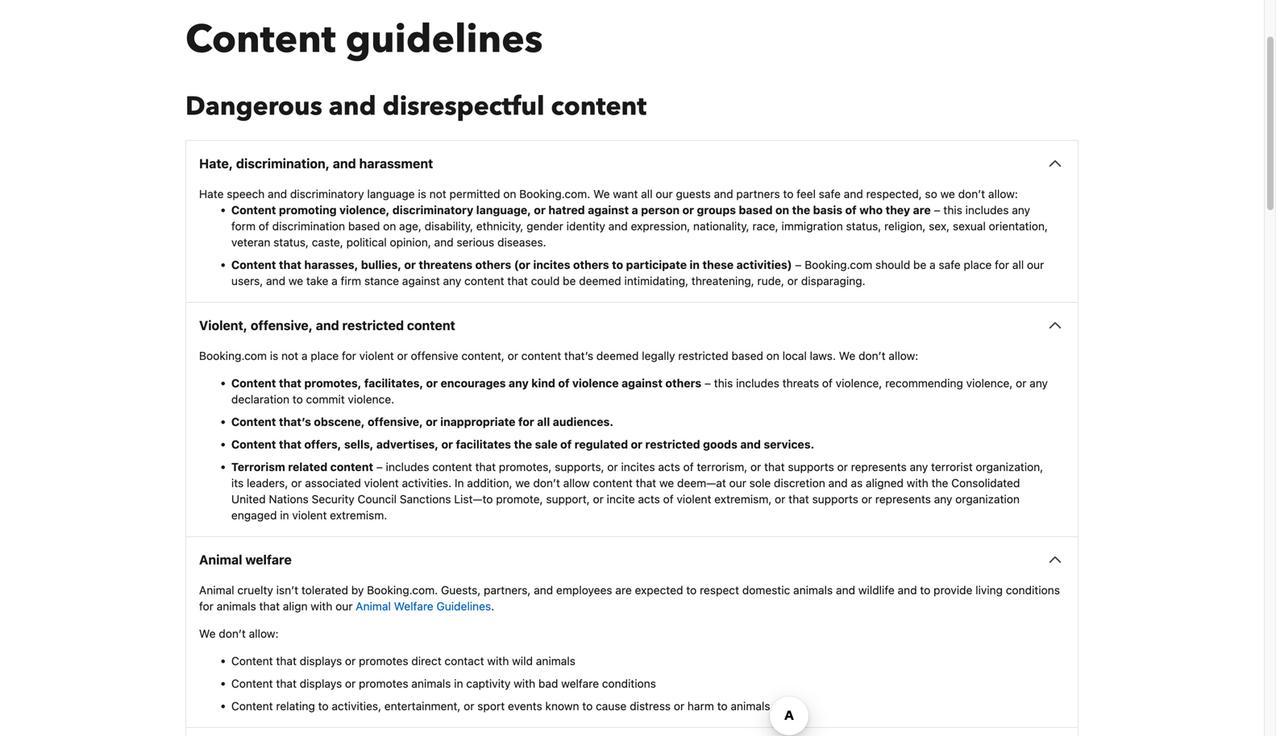 Task type: locate. For each thing, give the bounding box(es) containing it.
restricted left goods
[[645, 438, 700, 452]]

0 vertical spatial discriminatory
[[290, 187, 364, 201]]

recommending
[[885, 377, 963, 390]]

this inside – this includes any form of discrimination based on age, disability, ethnicity, gender identity and expression, nationality, race, immigration status, religion, sex, sexual orientation, veteran status, caste, political opinion, and serious diseases.
[[943, 204, 962, 217]]

1 vertical spatial promotes
[[359, 678, 408, 691]]

content
[[551, 89, 647, 124], [464, 275, 504, 288], [407, 318, 455, 333], [521, 350, 561, 363], [330, 461, 373, 474], [432, 461, 472, 474], [593, 477, 633, 490]]

based down partners
[[739, 204, 773, 217]]

0 vertical spatial we
[[593, 187, 610, 201]]

place
[[964, 258, 992, 272], [311, 350, 339, 363]]

violence
[[572, 377, 619, 390]]

the
[[792, 204, 810, 217], [514, 438, 532, 452], [932, 477, 948, 490]]

acts up deem—at
[[658, 461, 680, 474]]

promotes for direct
[[359, 655, 408, 668]]

1 vertical spatial welfare
[[561, 678, 599, 691]]

1 horizontal spatial in
[[454, 678, 463, 691]]

1 horizontal spatial booking.com
[[805, 258, 872, 272]]

all inside – booking.com should be a safe place for all our users, and we take a firm stance against any content that could be deemed intimidating, threatening, rude, or disparaging.
[[1012, 258, 1024, 272]]

deemed
[[579, 275, 621, 288], [596, 350, 639, 363]]

speech
[[227, 187, 265, 201]]

not inside violent, offensive, and restricted content element
[[281, 350, 298, 363]]

acts right incite
[[638, 493, 660, 506]]

hate, discrimination, and harassment element
[[199, 173, 1065, 289]]

0 horizontal spatial we
[[199, 628, 216, 641]]

2 vertical spatial all
[[537, 416, 550, 429]]

0 vertical spatial status,
[[846, 220, 881, 233]]

extremism,
[[714, 493, 772, 506]]

this
[[943, 204, 962, 217], [714, 377, 733, 390]]

based left local
[[732, 350, 763, 363]]

1 vertical spatial restricted
[[678, 350, 728, 363]]

animal welfare element
[[199, 570, 1065, 715]]

2 vertical spatial includes
[[386, 461, 429, 474]]

0 vertical spatial acts
[[658, 461, 680, 474]]

1 horizontal spatial we
[[593, 187, 610, 201]]

1 vertical spatial this
[[714, 377, 733, 390]]

sells,
[[344, 438, 374, 452]]

violent down deem—at
[[677, 493, 711, 506]]

be
[[913, 258, 926, 272], [563, 275, 576, 288]]

nations
[[269, 493, 309, 506]]

1 vertical spatial offensive,
[[368, 416, 423, 429]]

0 horizontal spatial promotes,
[[304, 377, 361, 390]]

our down orientation,
[[1027, 258, 1044, 272]]

status, down who
[[846, 220, 881, 233]]

allow: inside violent, offensive, and restricted content element
[[889, 350, 918, 363]]

or inside – booking.com should be a safe place for all our users, and we take a firm stance against any content that could be deemed intimidating, threatening, rude, or disparaging.
[[787, 275, 798, 288]]

are down the animal welfare dropdown button
[[615, 584, 632, 597]]

.
[[491, 600, 494, 614]]

1 horizontal spatial place
[[964, 258, 992, 272]]

0 vertical spatial offensive,
[[251, 318, 313, 333]]

1 horizontal spatial conditions
[[1006, 584, 1060, 597]]

is
[[418, 187, 426, 201], [270, 350, 278, 363]]

for up we don't allow:
[[199, 600, 214, 614]]

2 horizontal spatial includes
[[965, 204, 1009, 217]]

2 horizontal spatial violence,
[[966, 377, 1013, 390]]

0 horizontal spatial welfare
[[245, 553, 292, 568]]

includes inside – this includes threats of violence, recommending violence, or any declaration to commit violence.
[[736, 377, 779, 390]]

with down tolerated
[[311, 600, 332, 614]]

a down the want
[[632, 204, 638, 217]]

against down hate speech and discriminatory language is not permitted on booking.com. we want all our guests and partners to feel safe and respected, so we don't allow:
[[588, 204, 629, 217]]

on left the age,
[[383, 220, 396, 233]]

content that displays or promotes direct contact with wild animals
[[231, 655, 575, 668]]

to left commit
[[293, 393, 303, 406]]

incites inside – includes content that promotes, supports, or incites acts of terrorism, or that supports or represents any terrorist organization, its leaders, or associated violent activities. in addition, we don't allow content that we deem—at our sole discretion and as aligned with the consolidated united nations security council sanctions list—to promote, support, or incite acts of violent extremism, or that supports or represents any organization engaged in violent extremism.
[[621, 461, 655, 474]]

expression,
[[631, 220, 690, 233]]

incites up the could
[[533, 258, 570, 272]]

not
[[429, 187, 446, 201], [281, 350, 298, 363]]

we left take
[[288, 275, 303, 288]]

violence, down language
[[339, 204, 390, 217]]

this up sex,
[[943, 204, 962, 217]]

could
[[531, 275, 560, 288]]

1 horizontal spatial not
[[429, 187, 446, 201]]

conditions inside animal cruelty isn't tolerated by booking.com. guests, partners, and employees are expected to respect domestic animals and wildlife and to provide living conditions for animals that align with our
[[1006, 584, 1060, 597]]

not down violent, offensive, and restricted content
[[281, 350, 298, 363]]

wildlife
[[858, 584, 895, 597]]

– inside – booking.com should be a safe place for all our users, and we take a firm stance against any content that could be deemed intimidating, threatening, rude, or disparaging.
[[795, 258, 802, 272]]

1 vertical spatial are
[[615, 584, 632, 597]]

1 horizontal spatial all
[[641, 187, 653, 201]]

language,
[[476, 204, 531, 217]]

advertises,
[[376, 438, 439, 452]]

0 vertical spatial incites
[[533, 258, 570, 272]]

0 vertical spatial welfare
[[245, 553, 292, 568]]

1 vertical spatial against
[[402, 275, 440, 288]]

0 vertical spatial is
[[418, 187, 426, 201]]

safe down sex,
[[939, 258, 961, 272]]

– for content promoting violence, discriminatory language, or hatred against a person or groups based on the basis of who they are
[[934, 204, 940, 217]]

displays for content that displays or promotes animals in captivity with bad welfare conditions
[[300, 678, 342, 691]]

this for hate, discrimination, and harassment
[[943, 204, 962, 217]]

0 horizontal spatial incites
[[533, 258, 570, 272]]

supports up 'discretion'
[[788, 461, 834, 474]]

in left these
[[690, 258, 700, 272]]

respect
[[700, 584, 739, 597]]

2 displays from the top
[[300, 678, 342, 691]]

status, down discrimination
[[273, 236, 309, 249]]

engaged
[[231, 509, 277, 522]]

is up declaration
[[270, 350, 278, 363]]

violent down the 'nations'
[[292, 509, 327, 522]]

tolerated
[[301, 584, 348, 597]]

0 vertical spatial includes
[[965, 204, 1009, 217]]

1 horizontal spatial this
[[943, 204, 962, 217]]

guests
[[676, 187, 711, 201]]

1 vertical spatial booking.com
[[199, 350, 267, 363]]

be right the could
[[563, 275, 576, 288]]

allow: inside hate, discrimination, and harassment element
[[988, 187, 1018, 201]]

content for content that harasses, bullies, or threatens others (or incites others to participate in these activities)
[[231, 258, 276, 272]]

others inside violent, offensive, and restricted content element
[[665, 377, 701, 390]]

1 horizontal spatial booking.com.
[[519, 187, 590, 201]]

this inside – this includes threats of violence, recommending violence, or any declaration to commit violence.
[[714, 377, 733, 390]]

that's up offers,
[[279, 416, 311, 429]]

contact
[[445, 655, 484, 668]]

and up who
[[844, 187, 863, 201]]

1 horizontal spatial includes
[[736, 377, 779, 390]]

1 vertical spatial is
[[270, 350, 278, 363]]

facilitates,
[[364, 377, 423, 390]]

supports
[[788, 461, 834, 474], [812, 493, 858, 506]]

content for content that promotes, facilitates, or encourages any kind of violence against others
[[231, 377, 276, 390]]

political
[[346, 236, 387, 249]]

animals down direct
[[411, 678, 451, 691]]

promotes
[[359, 655, 408, 668], [359, 678, 408, 691]]

animal up cruelty
[[199, 553, 242, 568]]

a left firm
[[331, 275, 338, 288]]

content down content that harasses, bullies, or threatens others (or incites others to participate in these activities)
[[464, 275, 504, 288]]

our down 'by'
[[335, 600, 353, 614]]

1 horizontal spatial safe
[[939, 258, 961, 272]]

displays
[[300, 655, 342, 668], [300, 678, 342, 691]]

feel
[[797, 187, 816, 201]]

place down "sexual"
[[964, 258, 992, 272]]

allow: down cruelty
[[249, 628, 279, 641]]

discriminatory
[[290, 187, 364, 201], [392, 204, 473, 217]]

a down violent, offensive, and restricted content
[[301, 350, 308, 363]]

– right activities)
[[795, 258, 802, 272]]

all up person
[[641, 187, 653, 201]]

2 vertical spatial allow:
[[249, 628, 279, 641]]

0 vertical spatial displays
[[300, 655, 342, 668]]

0 horizontal spatial allow:
[[249, 628, 279, 641]]

1 vertical spatial deemed
[[596, 350, 639, 363]]

2 promotes from the top
[[359, 678, 408, 691]]

support,
[[546, 493, 590, 506]]

on left local
[[766, 350, 779, 363]]

domestic
[[742, 584, 790, 597]]

0 horizontal spatial not
[[281, 350, 298, 363]]

0 vertical spatial promotes,
[[304, 377, 361, 390]]

1 vertical spatial the
[[514, 438, 532, 452]]

booking.com. up welfare
[[367, 584, 438, 597]]

are inside animal cruelty isn't tolerated by booking.com. guests, partners, and employees are expected to respect domestic animals and wildlife and to provide living conditions for animals that align with our
[[615, 584, 632, 597]]

we inside hate, discrimination, and harassment element
[[593, 187, 610, 201]]

all up sale
[[537, 416, 550, 429]]

with right aligned
[[907, 477, 928, 490]]

0 horizontal spatial be
[[563, 275, 576, 288]]

– inside – includes content that promotes, supports, or incites acts of terrorism, or that supports or represents any terrorist organization, its leaders, or associated violent activities. in addition, we don't allow content that we deem—at our sole discretion and as aligned with the consolidated united nations security council sanctions list—to promote, support, or incite acts of violent extremism, or that supports or represents any organization engaged in violent extremism.
[[376, 461, 383, 474]]

any
[[1012, 204, 1030, 217], [443, 275, 461, 288], [509, 377, 529, 390], [1030, 377, 1048, 390], [910, 461, 928, 474], [934, 493, 952, 506]]

and right users,
[[266, 275, 285, 288]]

promotes left direct
[[359, 655, 408, 668]]

and right wildlife
[[898, 584, 917, 597]]

1 horizontal spatial others
[[573, 258, 609, 272]]

firm
[[341, 275, 361, 288]]

organization,
[[976, 461, 1043, 474]]

incites up incite
[[621, 461, 655, 474]]

includes up "sexual"
[[965, 204, 1009, 217]]

services.
[[764, 438, 814, 452]]

don't
[[958, 187, 985, 201], [859, 350, 886, 363], [533, 477, 560, 490], [219, 628, 246, 641]]

animals
[[793, 584, 833, 597], [217, 600, 256, 614], [536, 655, 575, 668], [411, 678, 451, 691], [731, 700, 770, 713]]

hate,
[[199, 156, 233, 171]]

and down the disability,
[[434, 236, 454, 249]]

and right identity at left
[[608, 220, 628, 233]]

2 vertical spatial the
[[932, 477, 948, 490]]

declaration
[[231, 393, 289, 406]]

0 horizontal spatial are
[[615, 584, 632, 597]]

0 vertical spatial restricted
[[342, 318, 404, 333]]

content inside – booking.com should be a safe place for all our users, and we take a firm stance against any content that could be deemed intimidating, threatening, rude, or disparaging.
[[464, 275, 504, 288]]

booking.com down violent,
[[199, 350, 267, 363]]

united
[[231, 493, 266, 506]]

the left sale
[[514, 438, 532, 452]]

– this includes threats of violence, recommending violence, or any declaration to commit violence.
[[231, 377, 1048, 406]]

1 vertical spatial incites
[[621, 461, 655, 474]]

0 horizontal spatial discriminatory
[[290, 187, 364, 201]]

1 vertical spatial we
[[839, 350, 855, 363]]

a down sex,
[[930, 258, 936, 272]]

laws.
[[810, 350, 836, 363]]

1 vertical spatial in
[[280, 509, 289, 522]]

terrorist
[[931, 461, 973, 474]]

supports down as
[[812, 493, 858, 506]]

that inside animal cruelty isn't tolerated by booking.com. guests, partners, and employees are expected to respect domestic animals and wildlife and to provide living conditions for animals that align with our
[[259, 600, 280, 614]]

against inside violent, offensive, and restricted content element
[[622, 377, 663, 390]]

1 vertical spatial animal
[[199, 584, 234, 597]]

animal inside animal cruelty isn't tolerated by booking.com. guests, partners, and employees are expected to respect domestic animals and wildlife and to provide living conditions for animals that align with our
[[199, 584, 234, 597]]

and inside 'violent, offensive, and restricted content' dropdown button
[[316, 318, 339, 333]]

2 horizontal spatial all
[[1012, 258, 1024, 272]]

captivity
[[466, 678, 511, 691]]

booking.com
[[805, 258, 872, 272], [199, 350, 267, 363]]

all down orientation,
[[1012, 258, 1024, 272]]

don't up "support,"
[[533, 477, 560, 490]]

promotes, down content that offers, sells, advertises, or facilitates the sale of regulated or restricted goods and services. on the bottom
[[499, 461, 552, 474]]

offensive, up advertises,
[[368, 416, 423, 429]]

discriminatory for violence,
[[392, 204, 473, 217]]

not up the disability,
[[429, 187, 446, 201]]

dangerous and disrespectful content
[[185, 89, 647, 124]]

addition,
[[467, 477, 512, 490]]

1 horizontal spatial promotes,
[[499, 461, 552, 474]]

allow: inside animal welfare element
[[249, 628, 279, 641]]

and left harassment
[[333, 156, 356, 171]]

with up events
[[514, 678, 535, 691]]

1 vertical spatial not
[[281, 350, 298, 363]]

booking.com up disparaging.
[[805, 258, 872, 272]]

0 vertical spatial against
[[588, 204, 629, 217]]

terrorism
[[231, 461, 285, 474]]

are inside hate, discrimination, and harassment element
[[913, 204, 931, 217]]

includes inside – this includes any form of discrimination based on age, disability, ethnicity, gender identity and expression, nationality, race, immigration status, religion, sex, sexual orientation, veteran status, caste, political opinion, and serious diseases.
[[965, 204, 1009, 217]]

1 vertical spatial place
[[311, 350, 339, 363]]

1 horizontal spatial discriminatory
[[392, 204, 473, 217]]

–
[[934, 204, 940, 217], [795, 258, 802, 272], [704, 377, 711, 390], [376, 461, 383, 474]]

– up sex,
[[934, 204, 940, 217]]

booking.com. inside hate, discrimination, and harassment element
[[519, 187, 590, 201]]

age,
[[399, 220, 422, 233]]

local
[[782, 350, 807, 363]]

1 vertical spatial that's
[[279, 416, 311, 429]]

– inside – this includes any form of discrimination based on age, disability, ethnicity, gender identity and expression, nationality, race, immigration status, religion, sex, sexual orientation, veteran status, caste, political opinion, and serious diseases.
[[934, 204, 940, 217]]

0 vertical spatial based
[[739, 204, 773, 217]]

with inside – includes content that promotes, supports, or incites acts of terrorism, or that supports or represents any terrorist organization, its leaders, or associated violent activities. in addition, we don't allow content that we deem—at our sole discretion and as aligned with the consolidated united nations security council sanctions list—to promote, support, or incite acts of violent extremism, or that supports or represents any organization engaged in violent extremism.
[[907, 477, 928, 490]]

1 vertical spatial conditions
[[602, 678, 656, 691]]

0 vertical spatial animal
[[199, 553, 242, 568]]

violence, inside hate, discrimination, and harassment element
[[339, 204, 390, 217]]

content guidelines
[[185, 13, 543, 66]]

0 horizontal spatial place
[[311, 350, 339, 363]]

offensive, down users,
[[251, 318, 313, 333]]

we
[[593, 187, 610, 201], [839, 350, 855, 363], [199, 628, 216, 641]]

promotes, inside – includes content that promotes, supports, or incites acts of terrorism, or that supports or represents any terrorist organization, its leaders, or associated violent activities. in addition, we don't allow content that we deem—at our sole discretion and as aligned with the consolidated united nations security council sanctions list—to promote, support, or incite acts of violent extremism, or that supports or represents any organization engaged in violent extremism.
[[499, 461, 552, 474]]

we right so
[[940, 187, 955, 201]]

users,
[[231, 275, 263, 288]]

diseases.
[[497, 236, 546, 249]]

discrimination
[[272, 220, 345, 233]]

0 vertical spatial booking.com.
[[519, 187, 590, 201]]

0 horizontal spatial booking.com
[[199, 350, 267, 363]]

0 vertical spatial all
[[641, 187, 653, 201]]

deemed inside – booking.com should be a safe place for all our users, and we take a firm stance against any content that could be deemed intimidating, threatening, rude, or disparaging.
[[579, 275, 621, 288]]

in down contact
[[454, 678, 463, 691]]

1 horizontal spatial incites
[[621, 461, 655, 474]]

as
[[851, 477, 863, 490]]

content that displays or promotes animals in captivity with bad welfare conditions
[[231, 678, 656, 691]]

these
[[702, 258, 734, 272]]

the down feel
[[792, 204, 810, 217]]

0 vertical spatial deemed
[[579, 275, 621, 288]]

disparaging.
[[801, 275, 865, 288]]

promotes for animals
[[359, 678, 408, 691]]

discriminatory up the disability,
[[392, 204, 473, 217]]

0 horizontal spatial status,
[[273, 236, 309, 249]]

1 displays from the top
[[300, 655, 342, 668]]

of right form
[[259, 220, 269, 233]]

0 horizontal spatial all
[[537, 416, 550, 429]]

2 vertical spatial against
[[622, 377, 663, 390]]

0 vertical spatial that's
[[564, 350, 593, 363]]

content promoting violence, discriminatory language, or hatred against a person or groups based on the basis of who they are
[[231, 204, 931, 217]]

to inside – this includes threats of violence, recommending violence, or any declaration to commit violence.
[[293, 393, 303, 406]]

security
[[312, 493, 355, 506]]

0 horizontal spatial this
[[714, 377, 733, 390]]

incite
[[607, 493, 635, 506]]

booking.com.
[[519, 187, 590, 201], [367, 584, 438, 597]]

stance
[[364, 275, 399, 288]]

content,
[[461, 350, 505, 363]]

for
[[995, 258, 1009, 272], [342, 350, 356, 363], [518, 416, 534, 429], [199, 600, 214, 614]]

content up offensive
[[407, 318, 455, 333]]

2 horizontal spatial allow:
[[988, 187, 1018, 201]]

based up political
[[348, 220, 380, 233]]

0 vertical spatial safe
[[819, 187, 841, 201]]

0 vertical spatial booking.com
[[805, 258, 872, 272]]

based inside violent, offensive, and restricted content element
[[732, 350, 763, 363]]

displays for content that displays or promotes direct contact with wild animals
[[300, 655, 342, 668]]

and up hate, discrimination, and harassment
[[329, 89, 376, 124]]

we
[[940, 187, 955, 201], [288, 275, 303, 288], [515, 477, 530, 490], [659, 477, 674, 490]]

don't inside – includes content that promotes, supports, or incites acts of terrorism, or that supports or represents any terrorist organization, its leaders, or associated violent activities. in addition, we don't allow content that we deem—at our sole discretion and as aligned with the consolidated united nations security council sanctions list—to promote, support, or incite acts of violent extremism, or that supports or represents any organization engaged in violent extremism.
[[533, 477, 560, 490]]

we left deem—at
[[659, 477, 674, 490]]

activities.
[[402, 477, 452, 490]]

includes
[[965, 204, 1009, 217], [736, 377, 779, 390], [386, 461, 429, 474]]

0 vertical spatial place
[[964, 258, 992, 272]]

violent, offensive, and restricted content element
[[199, 335, 1065, 524]]

against
[[588, 204, 629, 217], [402, 275, 440, 288], [622, 377, 663, 390]]

conditions
[[1006, 584, 1060, 597], [602, 678, 656, 691]]

0 horizontal spatial offensive,
[[251, 318, 313, 333]]

– up council
[[376, 461, 383, 474]]

0 horizontal spatial is
[[270, 350, 278, 363]]

restricted right legally
[[678, 350, 728, 363]]

1 vertical spatial discriminatory
[[392, 204, 473, 217]]

0 horizontal spatial includes
[[386, 461, 429, 474]]

– inside – this includes threats of violence, recommending violence, or any declaration to commit violence.
[[704, 377, 711, 390]]

content for content that displays or promotes direct contact with wild animals
[[231, 655, 273, 668]]

0 horizontal spatial violence,
[[339, 204, 390, 217]]

any inside – booking.com should be a safe place for all our users, and we take a firm stance against any content that could be deemed intimidating, threatening, rude, or disparaging.
[[443, 275, 461, 288]]

2 horizontal spatial we
[[839, 350, 855, 363]]

a
[[632, 204, 638, 217], [930, 258, 936, 272], [331, 275, 338, 288], [301, 350, 308, 363]]

violent up facilitates,
[[359, 350, 394, 363]]

booking.com. inside animal cruelty isn't tolerated by booking.com. guests, partners, and employees are expected to respect domestic animals and wildlife and to provide living conditions for animals that align with our
[[367, 584, 438, 597]]

our inside – includes content that promotes, supports, or incites acts of terrorism, or that supports or represents any terrorist organization, its leaders, or associated violent activities. in addition, we don't allow content that we deem—at our sole discretion and as aligned with the consolidated united nations security council sanctions list—to promote, support, or incite acts of violent extremism, or that supports or represents any organization engaged in violent extremism.
[[729, 477, 746, 490]]

incites
[[533, 258, 570, 272], [621, 461, 655, 474]]

and down take
[[316, 318, 339, 333]]

represents
[[851, 461, 907, 474], [875, 493, 931, 506]]

all inside violent, offensive, and restricted content element
[[537, 416, 550, 429]]

includes left threats
[[736, 377, 779, 390]]

violence, down the laws.
[[836, 377, 882, 390]]

want
[[613, 187, 638, 201]]

provide
[[934, 584, 972, 597]]

promotes, up commit
[[304, 377, 361, 390]]

and right goods
[[740, 438, 761, 452]]

animal inside dropdown button
[[199, 553, 242, 568]]

1 vertical spatial all
[[1012, 258, 1024, 272]]

don't up "sexual"
[[958, 187, 985, 201]]

1 promotes from the top
[[359, 655, 408, 668]]



Task type: vqa. For each thing, say whether or not it's contained in the screenshot.
the Flights link
no



Task type: describe. For each thing, give the bounding box(es) containing it.
content for content that offers, sells, advertises, or facilitates the sale of regulated or restricted goods and services.
[[231, 438, 276, 452]]

should
[[875, 258, 910, 272]]

1 horizontal spatial welfare
[[561, 678, 599, 691]]

restricted inside dropdown button
[[342, 318, 404, 333]]

animals right domestic
[[793, 584, 833, 597]]

and right 'partners,'
[[534, 584, 553, 597]]

1 horizontal spatial is
[[418, 187, 426, 201]]

1 vertical spatial be
[[563, 275, 576, 288]]

content for content guidelines
[[185, 13, 336, 66]]

welfare inside dropdown button
[[245, 553, 292, 568]]

content up the hate, discrimination, and harassment dropdown button
[[551, 89, 647, 124]]

animal welfare guidelines .
[[356, 600, 494, 614]]

deemed inside violent, offensive, and restricted content element
[[596, 350, 639, 363]]

in
[[455, 477, 464, 490]]

and inside – booking.com should be a safe place for all our users, and we take a firm stance against any content that could be deemed intimidating, threatening, rude, or disparaging.
[[266, 275, 285, 288]]

2 vertical spatial we
[[199, 628, 216, 641]]

animal for animal cruelty isn't tolerated by booking.com. guests, partners, and employees are expected to respect domestic animals and wildlife and to provide living conditions for animals that align with our
[[199, 584, 234, 597]]

offensive, inside dropdown button
[[251, 318, 313, 333]]

1 horizontal spatial that's
[[564, 350, 593, 363]]

offensive
[[411, 350, 458, 363]]

council
[[358, 493, 397, 506]]

hatred
[[548, 204, 585, 217]]

violent up council
[[364, 477, 399, 490]]

1 horizontal spatial violence,
[[836, 377, 882, 390]]

goods
[[703, 438, 737, 452]]

take
[[306, 275, 328, 288]]

harassment
[[359, 156, 433, 171]]

nationality,
[[693, 220, 749, 233]]

content down sells,
[[330, 461, 373, 474]]

0 horizontal spatial conditions
[[602, 678, 656, 691]]

basis
[[813, 204, 842, 217]]

offers,
[[304, 438, 341, 452]]

animal for animal welfare
[[199, 553, 242, 568]]

threatening,
[[692, 275, 754, 288]]

animals up bad at the bottom of the page
[[536, 655, 575, 668]]

veteran
[[231, 236, 270, 249]]

1 vertical spatial acts
[[638, 493, 660, 506]]

for down violent, offensive, and restricted content
[[342, 350, 356, 363]]

organization
[[955, 493, 1020, 506]]

partners,
[[484, 584, 531, 597]]

booking.com inside violent, offensive, and restricted content element
[[199, 350, 267, 363]]

they
[[886, 204, 910, 217]]

this for violent, offensive, and restricted content
[[714, 377, 733, 390]]

0 horizontal spatial others
[[475, 258, 511, 272]]

any inside – this includes threats of violence, recommending violence, or any declaration to commit violence.
[[1030, 377, 1048, 390]]

align
[[283, 600, 308, 614]]

and inside the hate, discrimination, and harassment dropdown button
[[333, 156, 356, 171]]

or inside – this includes threats of violence, recommending violence, or any declaration to commit violence.
[[1016, 377, 1027, 390]]

not inside hate, discrimination, and harassment element
[[429, 187, 446, 201]]

based inside – this includes any form of discrimination based on age, disability, ethnicity, gender identity and expression, nationality, race, immigration status, religion, sex, sexual orientation, veteran status, caste, political opinion, and serious diseases.
[[348, 220, 380, 233]]

and inside – includes content that promotes, supports, or incites acts of terrorism, or that supports or represents any terrorist organization, its leaders, or associated violent activities. in addition, we don't allow content that we deem—at our sole discretion and as aligned with the consolidated united nations security council sanctions list—to promote, support, or incite acts of violent extremism, or that supports or represents any organization engaged in violent extremism.
[[828, 477, 848, 490]]

– for content that promotes, facilitates, or encourages any kind of violence against others
[[704, 377, 711, 390]]

content for content promoting violence, discriminatory language, or hatred against a person or groups based on the basis of who they are
[[231, 204, 276, 217]]

content for content that displays or promotes animals in captivity with bad welfare conditions
[[231, 678, 273, 691]]

we inside – booking.com should be a safe place for all our users, and we take a firm stance against any content that could be deemed intimidating, threatening, rude, or disparaging.
[[288, 275, 303, 288]]

for inside – booking.com should be a safe place for all our users, and we take a firm stance against any content that could be deemed intimidating, threatening, rude, or disparaging.
[[995, 258, 1009, 272]]

aligned
[[866, 477, 904, 490]]

of right 'kind'
[[558, 377, 570, 390]]

legally
[[642, 350, 675, 363]]

ethnicity,
[[476, 220, 523, 233]]

partners
[[736, 187, 780, 201]]

content inside dropdown button
[[407, 318, 455, 333]]

of right sale
[[560, 438, 572, 452]]

events
[[508, 700, 542, 713]]

on up race,
[[775, 204, 789, 217]]

person
[[641, 204, 680, 217]]

1 vertical spatial status,
[[273, 236, 309, 249]]

any inside – this includes any form of discrimination based on age, disability, ethnicity, gender identity and expression, nationality, race, immigration status, religion, sex, sexual orientation, veteran status, caste, political opinion, and serious diseases.
[[1012, 204, 1030, 217]]

safe inside – booking.com should be a safe place for all our users, and we take a firm stance against any content that could be deemed intimidating, threatening, rude, or disparaging.
[[939, 258, 961, 272]]

we don't allow:
[[199, 628, 279, 641]]

disrespectful
[[383, 89, 545, 124]]

to left cause
[[582, 700, 593, 713]]

caste,
[[312, 236, 343, 249]]

the inside – includes content that promotes, supports, or incites acts of terrorism, or that supports or represents any terrorist organization, its leaders, or associated violent activities. in addition, we don't allow content that we deem—at our sole discretion and as aligned with the consolidated united nations security council sanctions list—to promote, support, or incite acts of violent extremism, or that supports or represents any organization engaged in violent extremism.
[[932, 477, 948, 490]]

that inside – booking.com should be a safe place for all our users, and we take a firm stance against any content that could be deemed intimidating, threatening, rude, or disparaging.
[[507, 275, 528, 288]]

for inside animal cruelty isn't tolerated by booking.com. guests, partners, and employees are expected to respect domestic animals and wildlife and to provide living conditions for animals that align with our
[[199, 600, 214, 614]]

audiences.
[[553, 416, 613, 429]]

our inside animal cruelty isn't tolerated by booking.com. guests, partners, and employees are expected to respect domestic animals and wildlife and to provide living conditions for animals that align with our
[[335, 600, 353, 614]]

participate
[[626, 258, 687, 272]]

animals right harm
[[731, 700, 770, 713]]

discriminatory for and
[[290, 187, 364, 201]]

violent, offensive, and restricted content button
[[199, 316, 1065, 335]]

cause
[[596, 700, 627, 713]]

2 vertical spatial restricted
[[645, 438, 700, 452]]

content that harasses, bullies, or threatens others (or incites others to participate in these activities)
[[231, 258, 792, 272]]

content that promotes, facilitates, or encourages any kind of violence against others
[[231, 377, 701, 390]]

content up 'kind'
[[521, 350, 561, 363]]

inappropriate
[[440, 416, 516, 429]]

list—to
[[454, 493, 493, 506]]

with left wild
[[487, 655, 509, 668]]

in inside – includes content that promotes, supports, or incites acts of terrorism, or that supports or represents any terrorist organization, its leaders, or associated violent activities. in addition, we don't allow content that we deem—at our sole discretion and as aligned with the consolidated united nations security council sanctions list—to promote, support, or incite acts of violent extremism, or that supports or represents any organization engaged in violent extremism.
[[280, 509, 289, 522]]

of inside – this includes any form of discrimination based on age, disability, ethnicity, gender identity and expression, nationality, race, immigration status, religion, sex, sexual orientation, veteran status, caste, political opinion, and serious diseases.
[[259, 220, 269, 233]]

animal welfare guidelines link
[[356, 600, 491, 614]]

– for content that harasses, bullies, or threatens others (or incites others to participate in these activities)
[[795, 258, 802, 272]]

kind
[[531, 377, 555, 390]]

1 horizontal spatial be
[[913, 258, 926, 272]]

0 vertical spatial supports
[[788, 461, 834, 474]]

for up content that offers, sells, advertises, or facilitates the sale of regulated or restricted goods and services. on the bottom
[[518, 416, 534, 429]]

sexual
[[953, 220, 986, 233]]

of left who
[[845, 204, 857, 217]]

facilitates
[[456, 438, 511, 452]]

1 horizontal spatial status,
[[846, 220, 881, 233]]

– for terrorism related content
[[376, 461, 383, 474]]

bullies,
[[361, 258, 401, 272]]

related
[[288, 461, 327, 474]]

booking.com inside – booking.com should be a safe place for all our users, and we take a firm stance against any content that could be deemed intimidating, threatening, rude, or disparaging.
[[805, 258, 872, 272]]

promote,
[[496, 493, 543, 506]]

0 horizontal spatial safe
[[819, 187, 841, 201]]

to left respect
[[686, 584, 697, 597]]

our up person
[[656, 187, 673, 201]]

welfare
[[394, 600, 433, 614]]

booking.com is not a place for violent or offensive content, or content that's deemed legally restricted based on local laws. we don't allow:
[[199, 350, 918, 363]]

identity
[[566, 220, 605, 233]]

consolidated
[[951, 477, 1020, 490]]

to right harm
[[717, 700, 728, 713]]

to left feel
[[783, 187, 794, 201]]

hate speech and discriminatory language is not permitted on booking.com. we want all our guests and partners to feel safe and respected, so we don't allow:
[[199, 187, 1018, 201]]

against inside – booking.com should be a safe place for all our users, and we take a firm stance against any content that could be deemed intimidating, threatening, rude, or disparaging.
[[402, 275, 440, 288]]

of up deem—at
[[683, 461, 694, 474]]

deem—at
[[677, 477, 726, 490]]

to left participate
[[612, 258, 623, 272]]

includes for hate, discrimination, and harassment
[[965, 204, 1009, 217]]

and left wildlife
[[836, 584, 855, 597]]

to right relating
[[318, 700, 329, 713]]

harasses,
[[304, 258, 358, 272]]

bad
[[538, 678, 558, 691]]

extremism.
[[330, 509, 387, 522]]

disability,
[[425, 220, 473, 233]]

promoting
[[279, 204, 337, 217]]

0 horizontal spatial that's
[[279, 416, 311, 429]]

content up incite
[[593, 477, 633, 490]]

direct
[[411, 655, 442, 668]]

0 vertical spatial represents
[[851, 461, 907, 474]]

the inside hate, discrimination, and harassment element
[[792, 204, 810, 217]]

is inside violent, offensive, and restricted content element
[[270, 350, 278, 363]]

cruelty
[[237, 584, 273, 597]]

supports,
[[555, 461, 604, 474]]

animal welfare button
[[199, 551, 1065, 570]]

includes inside – includes content that promotes, supports, or incites acts of terrorism, or that supports or represents any terrorist organization, its leaders, or associated violent activities. in addition, we don't allow content that we deem—at our sole discretion and as aligned with the consolidated united nations security council sanctions list—to promote, support, or incite acts of violent extremism, or that supports or represents any organization engaged in violent extremism.
[[386, 461, 429, 474]]

animals down cruelty
[[217, 600, 256, 614]]

animal cruelty isn't tolerated by booking.com. guests, partners, and employees are expected to respect domestic animals and wildlife and to provide living conditions for animals that align with our
[[199, 584, 1060, 614]]

immigration
[[782, 220, 843, 233]]

place inside violent, offensive, and restricted content element
[[311, 350, 339, 363]]

serious
[[457, 236, 494, 249]]

activities,
[[332, 700, 381, 713]]

2 horizontal spatial in
[[690, 258, 700, 272]]

content up in
[[432, 461, 472, 474]]

violent,
[[199, 318, 248, 333]]

its
[[231, 477, 244, 490]]

we up promote,
[[515, 477, 530, 490]]

hate
[[199, 187, 224, 201]]

1 vertical spatial supports
[[812, 493, 858, 506]]

on inside – this includes any form of discrimination based on age, disability, ethnicity, gender identity and expression, nationality, race, immigration status, religion, sex, sexual orientation, veteran status, caste, political opinion, and serious diseases.
[[383, 220, 396, 233]]

threats
[[782, 377, 819, 390]]

known
[[545, 700, 579, 713]]

of inside – this includes threats of violence, recommending violence, or any declaration to commit violence.
[[822, 377, 833, 390]]

of right incite
[[663, 493, 674, 506]]

content for content that's obscene, offensive, or inappropriate for all audiences.
[[231, 416, 276, 429]]

place inside – booking.com should be a safe place for all our users, and we take a firm stance against any content that could be deemed intimidating, threatening, rude, or disparaging.
[[964, 258, 992, 272]]

content that offers, sells, advertises, or facilitates the sale of regulated or restricted goods and services.
[[231, 438, 814, 452]]

don't right the laws.
[[859, 350, 886, 363]]

terrorism related content
[[231, 461, 373, 474]]

distress
[[630, 700, 671, 713]]

includes for violent, offensive, and restricted content
[[736, 377, 779, 390]]

by
[[351, 584, 364, 597]]

1 vertical spatial represents
[[875, 493, 931, 506]]

in inside animal welfare element
[[454, 678, 463, 691]]

don't inside animal welfare element
[[219, 628, 246, 641]]

content for content relating to activities, entertainment, or sport events known to cause distress or harm to animals
[[231, 700, 273, 713]]

isn't
[[276, 584, 298, 597]]

and down discrimination, on the left of the page
[[268, 187, 287, 201]]

with inside animal cruelty isn't tolerated by booking.com. guests, partners, and employees are expected to respect domestic animals and wildlife and to provide living conditions for animals that align with our
[[311, 600, 332, 614]]

incites inside hate, discrimination, and harassment element
[[533, 258, 570, 272]]

permitted
[[449, 187, 500, 201]]

sole
[[749, 477, 771, 490]]

to left the provide
[[920, 584, 931, 597]]

and up groups
[[714, 187, 733, 201]]

groups
[[697, 204, 736, 217]]

rude,
[[757, 275, 784, 288]]

2 vertical spatial animal
[[356, 600, 391, 614]]

(or
[[514, 258, 530, 272]]

we inside violent, offensive, and restricted content element
[[839, 350, 855, 363]]

intimidating,
[[624, 275, 688, 288]]

don't inside hate, discrimination, and harassment element
[[958, 187, 985, 201]]

our inside – booking.com should be a safe place for all our users, and we take a firm stance against any content that could be deemed intimidating, threatening, rude, or disparaging.
[[1027, 258, 1044, 272]]

on up language,
[[503, 187, 516, 201]]



